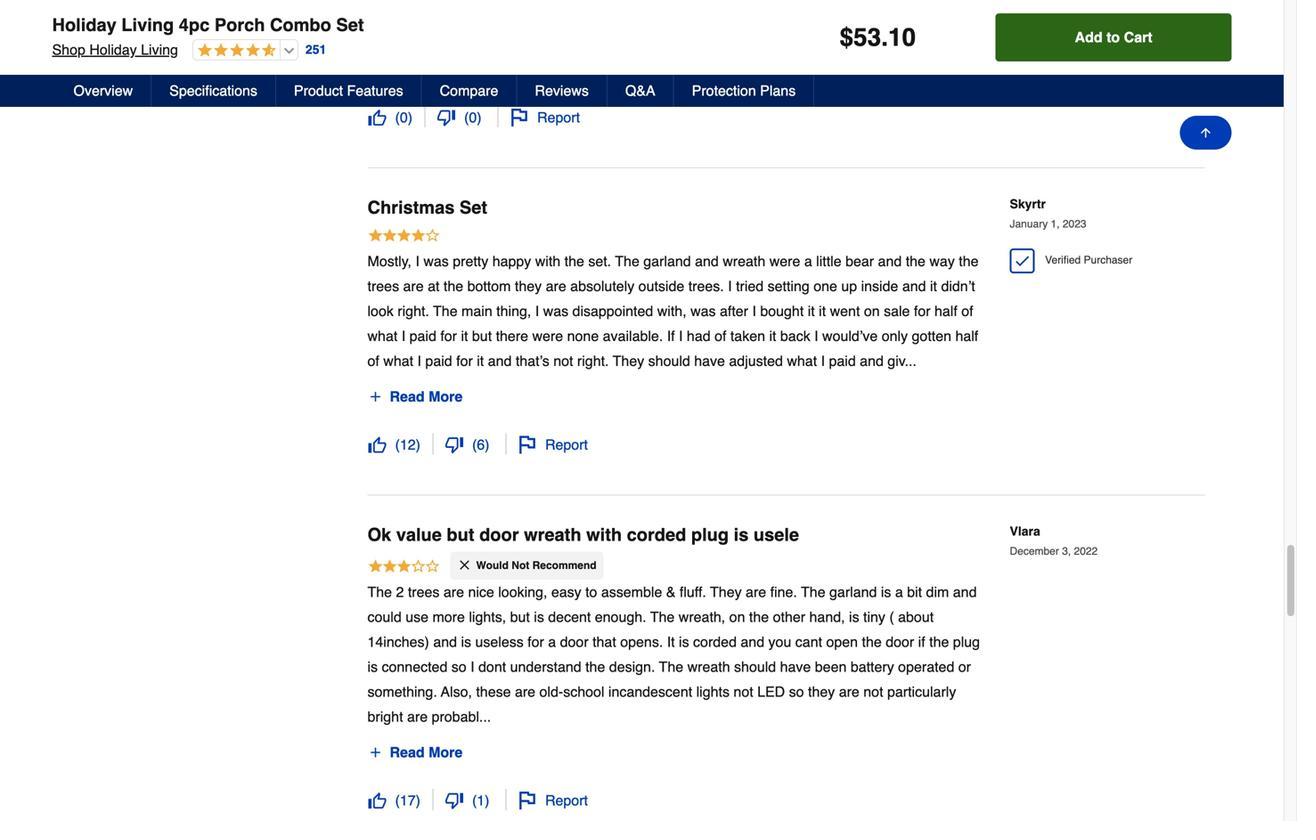 Task type: describe. For each thing, give the bounding box(es) containing it.
inside
[[862, 278, 899, 295]]

1 horizontal spatial not
[[734, 684, 754, 701]]

0 horizontal spatial was
[[424, 253, 449, 270]]

cart
[[1125, 29, 1153, 45]]

led
[[758, 684, 786, 701]]

school
[[564, 684, 605, 701]]

the down it
[[659, 659, 684, 676]]

read more for 2nd read more button from the top
[[390, 745, 463, 761]]

for left 'there'
[[441, 328, 457, 345]]

features
[[347, 82, 403, 99]]

bought
[[761, 303, 804, 320]]

opens.
[[621, 634, 663, 651]]

the left 2
[[368, 585, 392, 601]]

purchaser for ( 0 )
[[1084, 69, 1133, 81]]

porch
[[215, 15, 265, 35]]

are left at
[[403, 278, 424, 295]]

close image
[[458, 559, 472, 573]]

disappointed
[[573, 303, 654, 320]]

about
[[899, 609, 934, 626]]

thumb down image
[[438, 109, 456, 127]]

great value for the price
[[368, 72, 521, 88]]

trees.
[[689, 278, 724, 295]]

product
[[294, 82, 343, 99]]

are down something.
[[407, 709, 428, 726]]

if
[[667, 328, 675, 345]]

i right the back
[[815, 328, 819, 345]]

4pc
[[179, 15, 210, 35]]

little
[[817, 253, 842, 270]]

1 horizontal spatial of
[[715, 328, 727, 345]]

wreath inside the 2 trees are nice looking, easy to assemble & fluff. they are fine. the garland is a bit dim and could use more lights, but is decent enough. the wreath, on the other hand, is tiny ( about 14inches) and is useless for a door that opens. it is corded and you cant open the door if the plug is connected so i dont understand the design. the wreath should have been battery operated  or something. also, these are old-school incandescent lights not led so they are not particularly bright are probabl...
[[688, 659, 731, 676]]

i down 4 stars image
[[416, 253, 420, 270]]

trees inside 'mostly,  i was pretty happy with the set. the garland and wreath were a little bear and the way the trees are at the bottom they are absolutely outside trees.  i tried setting one up inside and it didn't look right. the main thing, i was disappointed with, was after i bought it it went on sale for half of what i paid for it but there were none available. if i had of taken it back i would've only gotten half of what i paid for it and that's not right. they should have adjusted what i paid and giv...'
[[368, 278, 399, 295]]

is down 14inches)
[[368, 659, 378, 676]]

the left way on the right of the page
[[906, 253, 926, 270]]

the left other
[[750, 609, 769, 626]]

it
[[667, 634, 675, 651]]

to inside the 2 trees are nice looking, easy to assemble & fluff. they are fine. the garland is a bit dim and could use more lights, but is decent enough. the wreath, on the other hand, is tiny ( about 14inches) and is useless for a door that opens. it is corded and you cant open the door if the plug is connected so i dont understand the design. the wreath should have been battery operated  or something. also, these are old-school incandescent lights not led so they are not particularly bright are probabl...
[[586, 585, 598, 601]]

0 horizontal spatial a
[[548, 634, 556, 651]]

are left the fine.
[[746, 585, 767, 601]]

( right 12
[[472, 437, 477, 453]]

( left ( 6 )
[[395, 437, 400, 453]]

) for thumb down image
[[477, 109, 482, 126]]

1 read more button from the top
[[368, 383, 464, 411]]

plus image
[[369, 746, 383, 761]]

0 vertical spatial living
[[121, 15, 174, 35]]

add to cart button
[[996, 13, 1232, 62]]

0 vertical spatial half
[[935, 303, 958, 320]]

the down that
[[586, 659, 606, 676]]

the right at
[[444, 278, 464, 295]]

tiny
[[864, 609, 886, 626]]

) for 1st thumb up image from the top
[[408, 109, 413, 126]]

thumb up image for ok value but door wreath with corded plug is usele
[[369, 793, 386, 810]]

bit
[[908, 585, 923, 601]]

november
[[1010, 33, 1060, 45]]

would
[[476, 560, 509, 572]]

is left usele
[[734, 525, 749, 546]]

looking,
[[499, 585, 548, 601]]

main
[[462, 303, 493, 320]]

ok value but door wreath with corded plug is usele
[[368, 525, 800, 546]]

lights
[[697, 684, 730, 701]]

0 vertical spatial holiday
[[52, 15, 117, 35]]

read for plus icon
[[390, 745, 425, 761]]

q&a button
[[608, 75, 675, 107]]

i up ( 12 )
[[418, 353, 422, 370]]

12
[[400, 437, 416, 453]]

tried
[[736, 278, 764, 295]]

that
[[593, 634, 617, 651]]

usele
[[754, 525, 800, 546]]

1 horizontal spatial was
[[543, 303, 569, 320]]

enough.
[[595, 609, 647, 626]]

should inside 'mostly,  i was pretty happy with the set. the garland and wreath were a little bear and the way the trees are at the bottom they are absolutely outside trees.  i tried setting one up inside and it didn't look right. the main thing, i was disappointed with, was after i bought it it went on sale for half of what i paid for it but there were none available. if i had of taken it back i would've only gotten half of what i paid for it and that's not right. they should have adjusted what i paid and giv...'
[[649, 353, 691, 370]]

december
[[1010, 546, 1060, 558]]

0 vertical spatial so
[[452, 659, 467, 676]]

) for thumb down icon corresponding to value
[[485, 793, 490, 810]]

they inside the 2 trees are nice looking, easy to assemble & fluff. they are fine. the garland is a bit dim and could use more lights, but is decent enough. the wreath, on the other hand, is tiny ( about 14inches) and is useless for a door that opens. it is corded and you cant open the door if the plug is connected so i dont understand the design. the wreath should have been battery operated  or something. also, these are old-school incandescent lights not led so they are not particularly bright are probabl...
[[809, 684, 835, 701]]

are left the old-
[[515, 684, 536, 701]]

listkeeper november 30, 2023
[[1010, 12, 1104, 45]]

had
[[687, 328, 711, 345]]

1 vertical spatial half
[[956, 328, 979, 345]]

the down & on the right of the page
[[651, 609, 675, 626]]

and up sale
[[903, 278, 927, 295]]

or
[[959, 659, 972, 676]]

compare button
[[422, 75, 517, 107]]

design.
[[610, 659, 656, 676]]

outside
[[639, 278, 685, 295]]

arrow up image
[[1199, 126, 1214, 140]]

i right after
[[753, 303, 757, 320]]

30,
[[1063, 33, 1078, 45]]

and up inside
[[879, 253, 902, 270]]

plug inside the 2 trees are nice looking, easy to assemble & fluff. they are fine. the garland is a bit dim and could use more lights, but is decent enough. the wreath, on the other hand, is tiny ( about 14inches) and is useless for a door that opens. it is corded and you cant open the door if the plug is connected so i dont understand the design. the wreath should have been battery operated  or something. also, these are old-school incandescent lights not led so they are not particularly bright are probabl...
[[954, 634, 981, 651]]

on inside the 2 trees are nice looking, easy to assemble & fluff. they are fine. the garland is a bit dim and could use more lights, but is decent enough. the wreath, on the other hand, is tiny ( about 14inches) and is useless for a door that opens. it is corded and you cant open the door if the plug is connected so i dont understand the design. the wreath should have been battery operated  or something. also, these are old-school incandescent lights not led so they are not particularly bright are probabl...
[[730, 609, 746, 626]]

and right dim
[[954, 585, 977, 601]]

and down more
[[434, 634, 457, 651]]

2023 for ( 0 )
[[1081, 33, 1104, 45]]

protection plans
[[692, 82, 796, 99]]

i right thing,
[[536, 303, 539, 320]]

have inside 'mostly,  i was pretty happy with the set. the garland and wreath were a little bear and the way the trees are at the bottom they are absolutely outside trees.  i tried setting one up inside and it didn't look right. the main thing, i was disappointed with, was after i bought it it went on sale for half of what i paid for it but there were none available. if i had of taken it back i would've only gotten half of what i paid for it and that's not right. they should have adjusted what i paid and giv...'
[[695, 353, 726, 370]]

is up the tiny
[[881, 585, 892, 601]]

reviews
[[535, 82, 589, 99]]

useless
[[476, 634, 524, 651]]

garland inside the 2 trees are nice looking, easy to assemble & fluff. they are fine. the garland is a bit dim and could use more lights, but is decent enough. the wreath, on the other hand, is tiny ( about 14inches) and is useless for a door that opens. it is corded and you cant open the door if the plug is connected so i dont understand the design. the wreath should have been battery operated  or something. also, these are old-school incandescent lights not led so they are not particularly bright are probabl...
[[830, 585, 878, 601]]

to inside "button"
[[1107, 29, 1121, 45]]

0 vertical spatial corded
[[627, 525, 687, 546]]

read more for 2nd read more button from the bottom of the page
[[390, 389, 463, 405]]

also,
[[441, 684, 472, 701]]

thumb down image for set
[[446, 436, 463, 454]]

they inside 'mostly,  i was pretty happy with the set. the garland and wreath were a little bear and the way the trees are at the bottom they are absolutely outside trees.  i tried setting one up inside and it didn't look right. the main thing, i was disappointed with, was after i bought it it went on sale for half of what i paid for it but there were none available. if i had of taken it back i would've only gotten half of what i paid for it and that's not right. they should have adjusted what i paid and giv...'
[[613, 353, 645, 370]]

i down mostly,
[[402, 328, 406, 345]]

the right way on the right of the page
[[959, 253, 979, 270]]

1 horizontal spatial set
[[460, 197, 488, 218]]

2 horizontal spatial door
[[886, 634, 915, 651]]

would not recommend
[[476, 560, 597, 572]]

( 12 )
[[395, 437, 421, 453]]

the right set.
[[615, 253, 640, 270]]

available.
[[603, 328, 663, 345]]

skyrtr
[[1010, 197, 1046, 211]]

4.6 stars image
[[193, 43, 276, 59]]

1 vertical spatial holiday
[[89, 41, 137, 58]]

fluff.
[[680, 585, 707, 601]]

the left set.
[[565, 253, 585, 270]]

1
[[477, 793, 485, 810]]

is right it
[[679, 634, 690, 651]]

connected
[[382, 659, 448, 676]]

skyrtr january 1, 2023
[[1010, 197, 1087, 230]]

0 horizontal spatial right.
[[398, 303, 430, 320]]

the left the "price"
[[466, 72, 486, 88]]

christmas set
[[368, 197, 488, 218]]

plus image
[[369, 390, 383, 404]]

been
[[815, 659, 847, 676]]

are left absolutely
[[546, 278, 567, 295]]

53
[[854, 23, 882, 52]]

add
[[1076, 29, 1103, 45]]

particularly
[[888, 684, 957, 701]]

trees inside the 2 trees are nice looking, easy to assemble & fluff. they are fine. the garland is a bit dim and could use more lights, but is decent enough. the wreath, on the other hand, is tiny ( about 14inches) and is useless for a door that opens. it is corded and you cant open the door if the plug is connected so i dont understand the design. the wreath should have been battery operated  or something. also, these are old-school incandescent lights not led so they are not particularly bright are probabl...
[[408, 585, 440, 601]]

a inside 'mostly,  i was pretty happy with the set. the garland and wreath were a little bear and the way the trees are at the bottom they are absolutely outside trees.  i tried setting one up inside and it didn't look right. the main thing, i was disappointed with, was after i bought it it went on sale for half of what i paid for it but there were none available. if i had of taken it back i would've only gotten half of what i paid for it and that's not right. they should have adjusted what i paid and giv...'
[[805, 253, 813, 270]]

happy
[[493, 253, 532, 270]]

pretty
[[453, 253, 489, 270]]

14inches)
[[368, 634, 430, 651]]

3,
[[1063, 546, 1072, 558]]

and left giv...
[[860, 353, 884, 370]]

2023 for ( 6 )
[[1063, 218, 1087, 230]]

flag image for set
[[519, 436, 537, 454]]

) for christmas set's thumb up image
[[416, 437, 421, 453]]

value for but
[[396, 525, 442, 546]]

have inside the 2 trees are nice looking, easy to assemble & fluff. they are fine. the garland is a bit dim and could use more lights, but is decent enough. the wreath, on the other hand, is tiny ( about 14inches) and is useless for a door that opens. it is corded and you cant open the door if the plug is connected so i dont understand the design. the wreath should have been battery operated  or something. also, these are old-school incandescent lights not led so they are not particularly bright are probabl...
[[781, 659, 811, 676]]

and up trees. on the top right
[[695, 253, 719, 270]]

listkeeper
[[1010, 12, 1073, 26]]

are up more
[[444, 585, 464, 601]]

fine.
[[771, 585, 798, 601]]

( 0 ) for 1st thumb up image from the top
[[395, 109, 413, 126]]

0 for thumb down image
[[469, 109, 477, 126]]

2 vertical spatial of
[[368, 353, 380, 370]]

thumb up image for christmas set
[[369, 436, 386, 454]]

is down more
[[461, 634, 472, 651]]

set.
[[589, 253, 612, 270]]

1 horizontal spatial right.
[[578, 353, 609, 370]]

.
[[882, 23, 889, 52]]

are down been
[[839, 684, 860, 701]]

plans
[[761, 82, 796, 99]]

recommend
[[533, 560, 597, 572]]

for inside the 2 trees are nice looking, easy to assemble & fluff. they are fine. the garland is a bit dim and could use more lights, but is decent enough. the wreath, on the other hand, is tiny ( about 14inches) and is useless for a door that opens. it is corded and you cant open the door if the plug is connected so i dont understand the design. the wreath should have been battery operated  or something. also, these are old-school incandescent lights not led so they are not particularly bright are probabl...
[[528, 634, 545, 651]]

vlara december 3, 2022
[[1010, 525, 1098, 558]]

the right if
[[930, 634, 950, 651]]

combo
[[270, 15, 331, 35]]

( 1 )
[[472, 793, 490, 810]]

specifications
[[170, 82, 258, 99]]

shop
[[52, 41, 85, 58]]

for up thumb down image
[[445, 72, 462, 88]]

bear
[[846, 253, 875, 270]]

( down "features"
[[395, 109, 400, 126]]

the down at
[[433, 303, 458, 320]]

gotten
[[912, 328, 952, 345]]

something.
[[368, 684, 437, 701]]

not inside 'mostly,  i was pretty happy with the set. the garland and wreath were a little bear and the way the trees are at the bottom they are absolutely outside trees.  i tried setting one up inside and it didn't look right. the main thing, i was disappointed with, was after i bought it it went on sale for half of what i paid for it but there were none available. if i had of taken it back i would've only gotten half of what i paid for it and that's not right. they should have adjusted what i paid and giv...'
[[554, 353, 574, 370]]

report button for set
[[518, 435, 589, 456]]

specifications button
[[152, 75, 276, 107]]

and left you
[[741, 634, 765, 651]]

0 horizontal spatial were
[[533, 328, 564, 345]]

decent
[[548, 609, 591, 626]]

for down main
[[457, 353, 473, 370]]

wreath,
[[679, 609, 726, 626]]



Task type: locate. For each thing, give the bounding box(es) containing it.
flag image for value
[[519, 793, 537, 810]]

was down trees. on the top right
[[691, 303, 716, 320]]

purchaser for ( 6 )
[[1084, 254, 1133, 267]]

1 horizontal spatial trees
[[408, 585, 440, 601]]

1 horizontal spatial 0
[[469, 109, 477, 126]]

report right ( 6 )
[[546, 437, 588, 453]]

2 0 from the left
[[469, 109, 477, 126]]

2 read from the top
[[390, 745, 425, 761]]

0 horizontal spatial ( 0 )
[[395, 109, 413, 126]]

1 vertical spatial wreath
[[524, 525, 582, 546]]

1 vertical spatial a
[[896, 585, 904, 601]]

with for wreath
[[587, 525, 622, 546]]

1 vertical spatial 2023
[[1063, 218, 1087, 230]]

1 vertical spatial they
[[711, 585, 742, 601]]

report for value
[[546, 793, 588, 810]]

cant
[[796, 634, 823, 651]]

1 ( 0 ) from the left
[[395, 109, 413, 126]]

1 vertical spatial of
[[715, 328, 727, 345]]

they down available.
[[613, 353, 645, 370]]

on right wreath,
[[730, 609, 746, 626]]

2 verified purchaser from the top
[[1040, 254, 1133, 267]]

1 vertical spatial flag image
[[519, 436, 537, 454]]

thumb down image left the ( 1 )
[[446, 793, 463, 810]]

i left the tried
[[728, 278, 732, 295]]

for right sale
[[914, 303, 931, 320]]

verified purchaser down add
[[1040, 69, 1133, 81]]

january
[[1010, 218, 1048, 230]]

1 vertical spatial thumb down image
[[446, 793, 463, 810]]

to
[[1107, 29, 1121, 45], [586, 585, 598, 601]]

1 vertical spatial with
[[587, 525, 622, 546]]

none
[[567, 328, 599, 345]]

$
[[840, 23, 854, 52]]

report button
[[510, 107, 581, 128], [518, 435, 589, 456], [518, 791, 589, 812]]

the up battery
[[862, 634, 882, 651]]

1 vertical spatial living
[[141, 41, 178, 58]]

battery
[[851, 659, 895, 676]]

read more button up ( 12 )
[[368, 383, 464, 411]]

2 vertical spatial report button
[[518, 791, 589, 812]]

report button down reviews in the top of the page
[[510, 107, 581, 128]]

thumb down image for value
[[446, 793, 463, 810]]

and
[[695, 253, 719, 270], [879, 253, 902, 270], [903, 278, 927, 295], [488, 353, 512, 370], [860, 353, 884, 370], [954, 585, 977, 601], [434, 634, 457, 651], [741, 634, 765, 651]]

1 more from the top
[[429, 389, 463, 405]]

( right 17
[[472, 793, 477, 810]]

look
[[368, 303, 394, 320]]

living down the holiday living 4pc porch combo set
[[141, 41, 178, 58]]

but down main
[[472, 328, 492, 345]]

they inside the 2 trees are nice looking, easy to assemble & fluff. they are fine. the garland is a bit dim and could use more lights, but is decent enough. the wreath, on the other hand, is tiny ( about 14inches) and is useless for a door that opens. it is corded and you cant open the door if the plug is connected so i dont understand the design. the wreath should have been battery operated  or something. also, these are old-school incandescent lights not led so they are not particularly bright are probabl...
[[711, 585, 742, 601]]

0 vertical spatial trees
[[368, 278, 399, 295]]

0 vertical spatial set
[[336, 15, 364, 35]]

0 for 1st thumb up image from the top
[[400, 109, 408, 126]]

3 stars image
[[368, 559, 441, 578]]

0 vertical spatial have
[[695, 353, 726, 370]]

value for for
[[407, 72, 441, 88]]

with right happy
[[535, 253, 561, 270]]

incandescent
[[609, 684, 693, 701]]

read right plus image
[[390, 389, 425, 405]]

0 horizontal spatial garland
[[644, 253, 691, 270]]

read for plus image
[[390, 389, 425, 405]]

verified purchaser for ( 6 )
[[1040, 254, 1133, 267]]

they
[[515, 278, 542, 295], [809, 684, 835, 701]]

checkmark image
[[1014, 252, 1032, 270]]

1 horizontal spatial should
[[735, 659, 777, 676]]

value
[[407, 72, 441, 88], [396, 525, 442, 546]]

great
[[368, 72, 403, 88]]

not right that's
[[554, 353, 574, 370]]

was
[[424, 253, 449, 270], [543, 303, 569, 320], [691, 303, 716, 320]]

0 vertical spatial 2023
[[1081, 33, 1104, 45]]

more for 2nd read more button from the top
[[429, 745, 463, 761]]

2 vertical spatial wreath
[[688, 659, 731, 676]]

garland
[[644, 253, 691, 270], [830, 585, 878, 601]]

report button right "6"
[[518, 435, 589, 456]]

1 horizontal spatial were
[[770, 253, 801, 270]]

corded up & on the right of the page
[[627, 525, 687, 546]]

( 0 ) down "features"
[[395, 109, 413, 126]]

0 vertical spatial flag image
[[511, 109, 529, 127]]

so up also,
[[452, 659, 467, 676]]

1 vertical spatial verified purchaser
[[1040, 254, 1133, 267]]

2 vertical spatial thumb up image
[[369, 793, 386, 810]]

report down reviews "button"
[[538, 109, 580, 126]]

not left led
[[734, 684, 754, 701]]

wreath up recommend
[[524, 525, 582, 546]]

2023 inside listkeeper november 30, 2023
[[1081, 33, 1104, 45]]

1 horizontal spatial with
[[587, 525, 622, 546]]

i
[[416, 253, 420, 270], [728, 278, 732, 295], [536, 303, 539, 320], [753, 303, 757, 320], [402, 328, 406, 345], [679, 328, 683, 345], [815, 328, 819, 345], [418, 353, 422, 370], [822, 353, 825, 370], [471, 659, 475, 676]]

i inside the 2 trees are nice looking, easy to assemble & fluff. they are fine. the garland is a bit dim and could use more lights, but is decent enough. the wreath, on the other hand, is tiny ( about 14inches) and is useless for a door that opens. it is corded and you cant open the door if the plug is connected so i dont understand the design. the wreath should have been battery operated  or something. also, these are old-school incandescent lights not led so they are not particularly bright are probabl...
[[471, 659, 475, 676]]

1 purchaser from the top
[[1084, 69, 1133, 81]]

could
[[368, 609, 402, 626]]

bottom
[[468, 278, 511, 295]]

0 vertical spatial read more
[[390, 389, 463, 405]]

1 vertical spatial plug
[[954, 634, 981, 651]]

trees up look
[[368, 278, 399, 295]]

but inside 'mostly,  i was pretty happy with the set. the garland and wreath were a little bear and the way the trees are at the bottom they are absolutely outside trees.  i tried setting one up inside and it didn't look right. the main thing, i was disappointed with, was after i bought it it went on sale for half of what i paid for it but there were none available. if i had of taken it back i would've only gotten half of what i paid for it and that's not right. they should have adjusted what i paid and giv...'
[[472, 328, 492, 345]]

2
[[396, 585, 404, 601]]

0 horizontal spatial to
[[586, 585, 598, 601]]

dim
[[927, 585, 950, 601]]

) left "6"
[[416, 437, 421, 453]]

2 vertical spatial but
[[510, 609, 530, 626]]

0 vertical spatial read
[[390, 389, 425, 405]]

)
[[408, 109, 413, 126], [477, 109, 482, 126], [416, 437, 421, 453], [485, 437, 490, 453], [416, 793, 421, 810], [485, 793, 490, 810]]

operated
[[899, 659, 955, 676]]

1 read from the top
[[390, 389, 425, 405]]

( left the '1'
[[395, 793, 400, 810]]

10
[[889, 23, 916, 52]]

with inside 'mostly,  i was pretty happy with the set. the garland and wreath were a little bear and the way the trees are at the bottom they are absolutely outside trees.  i tried setting one up inside and it didn't look right. the main thing, i was disappointed with, was after i bought it it went on sale for half of what i paid for it but there were none available. if i had of taken it back i would've only gotten half of what i paid for it and that's not right. they should have adjusted what i paid and giv...'
[[535, 253, 561, 270]]

wreath inside 'mostly,  i was pretty happy with the set. the garland and wreath were a little bear and the way the trees are at the bottom they are absolutely outside trees.  i tried setting one up inside and it didn't look right. the main thing, i was disappointed with, was after i bought it it went on sale for half of what i paid for it but there were none available. if i had of taken it back i would've only gotten half of what i paid for it and that's not right. they should have adjusted what i paid and giv...'
[[723, 253, 766, 270]]

1 vertical spatial thumb up image
[[369, 436, 386, 454]]

to right add
[[1107, 29, 1121, 45]]

wreath up lights
[[688, 659, 731, 676]]

mostly,
[[368, 253, 412, 270]]

( 0 ) right thumb down image
[[464, 109, 482, 126]]

thumb down image
[[446, 436, 463, 454], [446, 793, 463, 810]]

) for thumb down icon associated with set
[[485, 437, 490, 453]]

0 horizontal spatial plug
[[692, 525, 729, 546]]

were up setting
[[770, 253, 801, 270]]

more
[[429, 389, 463, 405], [429, 745, 463, 761]]

1 0 from the left
[[400, 109, 408, 126]]

one
[[814, 278, 838, 295]]

1 thumb up image from the top
[[369, 109, 386, 127]]

the up hand,
[[802, 585, 826, 601]]

and down 'there'
[[488, 353, 512, 370]]

2 ( 0 ) from the left
[[464, 109, 482, 126]]

1 vertical spatial so
[[790, 684, 805, 701]]

2 vertical spatial report
[[546, 793, 588, 810]]

were
[[770, 253, 801, 270], [533, 328, 564, 345]]

verified purchaser down 1,
[[1040, 254, 1133, 267]]

2 verified from the top
[[1046, 254, 1081, 267]]

mostly,  i was pretty happy with the set. the garland and wreath were a little bear and the way the trees are at the bottom they are absolutely outside trees.  i tried setting one up inside and it didn't look right. the main thing, i was disappointed with, was after i bought it it went on sale for half of what i paid for it but there were none available. if i had of taken it back i would've only gotten half of what i paid for it and that's not right. they should have adjusted what i paid and giv...
[[368, 253, 979, 370]]

verified for ( 6 )
[[1046, 254, 1081, 267]]

old-
[[540, 684, 564, 701]]

4 stars image
[[368, 227, 441, 246]]

( 6 )
[[472, 437, 490, 453]]

1 horizontal spatial garland
[[830, 585, 878, 601]]

but
[[472, 328, 492, 345], [447, 525, 475, 546], [510, 609, 530, 626]]

q&a
[[626, 82, 656, 99]]

is left the tiny
[[850, 609, 860, 626]]

3 thumb up image from the top
[[369, 793, 386, 810]]

right. down at
[[398, 303, 430, 320]]

living up shop holiday living
[[121, 15, 174, 35]]

1 horizontal spatial on
[[865, 303, 880, 320]]

thumb up image down "features"
[[369, 109, 386, 127]]

251
[[306, 42, 327, 57]]

hand,
[[810, 609, 846, 626]]

is down looking,
[[534, 609, 544, 626]]

should
[[649, 353, 691, 370], [735, 659, 777, 676]]

1 vertical spatial read
[[390, 745, 425, 761]]

1 horizontal spatial have
[[781, 659, 811, 676]]

0 horizontal spatial have
[[695, 353, 726, 370]]

) for thumb up image associated with ok value but door wreath with corded plug is usele
[[416, 793, 421, 810]]

0 vertical spatial verified purchaser
[[1040, 69, 1133, 81]]

corded
[[627, 525, 687, 546], [694, 634, 737, 651]]

taken
[[731, 328, 766, 345]]

with
[[535, 253, 561, 270], [587, 525, 622, 546]]

2 vertical spatial flag image
[[519, 793, 537, 810]]

0 vertical spatial report
[[538, 109, 580, 126]]

verified down 1,
[[1046, 254, 1081, 267]]

1 vertical spatial right.
[[578, 353, 609, 370]]

report
[[538, 109, 580, 126], [546, 437, 588, 453], [546, 793, 588, 810]]

so right led
[[790, 684, 805, 701]]

thumb up image
[[369, 109, 386, 127], [369, 436, 386, 454], [369, 793, 386, 810]]

sale
[[884, 303, 911, 320]]

paid
[[410, 328, 437, 345], [426, 353, 453, 370], [829, 353, 856, 370]]

1 horizontal spatial door
[[560, 634, 589, 651]]

only
[[882, 328, 908, 345]]

1 horizontal spatial they
[[809, 684, 835, 701]]

have down had
[[695, 353, 726, 370]]

0 vertical spatial but
[[472, 328, 492, 345]]

up
[[842, 278, 858, 295]]

1 verified purchaser from the top
[[1040, 69, 1133, 81]]

absolutely
[[571, 278, 635, 295]]

door down decent
[[560, 634, 589, 651]]

0 vertical spatial read more button
[[368, 383, 464, 411]]

( 17 )
[[395, 793, 421, 810]]

but down looking,
[[510, 609, 530, 626]]

0 vertical spatial they
[[515, 278, 542, 295]]

with for happy
[[535, 253, 561, 270]]

garland inside 'mostly,  i was pretty happy with the set. the garland and wreath were a little bear and the way the trees are at the bottom they are absolutely outside trees.  i tried setting one up inside and it didn't look right. the main thing, i was disappointed with, was after i bought it it went on sale for half of what i paid for it but there were none available. if i had of taken it back i would've only gotten half of what i paid for it and that's not right. they should have adjusted what i paid and giv...'
[[644, 253, 691, 270]]

2023 inside skyrtr january 1, 2023
[[1063, 218, 1087, 230]]

2 read more button from the top
[[368, 739, 464, 768]]

1 verified from the top
[[1046, 69, 1081, 81]]

verified down 30,
[[1046, 69, 1081, 81]]

1 read more from the top
[[390, 389, 463, 405]]

read more button down bright on the left of page
[[368, 739, 464, 768]]

read
[[390, 389, 425, 405], [390, 745, 425, 761]]

0 vertical spatial report button
[[510, 107, 581, 128]]

holiday living 4pc porch combo set
[[52, 15, 364, 35]]

back
[[781, 328, 811, 345]]

0 horizontal spatial set
[[336, 15, 364, 35]]

1 vertical spatial but
[[447, 525, 475, 546]]

they up thing,
[[515, 278, 542, 295]]

0 right thumb down image
[[469, 109, 477, 126]]

but up close icon
[[447, 525, 475, 546]]

report for set
[[546, 437, 588, 453]]

report right the ( 1 )
[[546, 793, 588, 810]]

verified
[[1046, 69, 1081, 81], [1046, 254, 1081, 267]]

0 vertical spatial more
[[429, 389, 463, 405]]

plug up fluff.
[[692, 525, 729, 546]]

0 horizontal spatial corded
[[627, 525, 687, 546]]

verified purchaser for ( 0 )
[[1040, 69, 1133, 81]]

on inside 'mostly,  i was pretty happy with the set. the garland and wreath were a little bear and the way the trees are at the bottom they are absolutely outside trees.  i tried setting one up inside and it didn't look right. the main thing, i was disappointed with, was after i bought it it went on sale for half of what i paid for it but there were none available. if i had of taken it back i would've only gotten half of what i paid for it and that's not right. they should have adjusted what i paid and giv...'
[[865, 303, 880, 320]]

value right great
[[407, 72, 441, 88]]

should inside the 2 trees are nice looking, easy to assemble & fluff. they are fine. the garland is a bit dim and could use more lights, but is decent enough. the wreath, on the other hand, is tiny ( about 14inches) and is useless for a door that opens. it is corded and you cant open the door if the plug is connected so i dont understand the design. the wreath should have been battery operated  or something. also, these are old-school incandescent lights not led so they are not particularly bright are probabl...
[[735, 659, 777, 676]]

2023 right 1,
[[1063, 218, 1087, 230]]

1 vertical spatial were
[[533, 328, 564, 345]]

0 horizontal spatial on
[[730, 609, 746, 626]]

garland up outside
[[644, 253, 691, 270]]

6
[[477, 437, 485, 453]]

dont
[[479, 659, 506, 676]]

christmas
[[368, 197, 455, 218]]

0 vertical spatial verified
[[1046, 69, 1081, 81]]

0 vertical spatial were
[[770, 253, 801, 270]]

0 horizontal spatial door
[[480, 525, 519, 546]]

1 vertical spatial corded
[[694, 634, 737, 651]]

flag image
[[511, 109, 529, 127], [519, 436, 537, 454], [519, 793, 537, 810]]

a left bit
[[896, 585, 904, 601]]

but inside the 2 trees are nice looking, easy to assemble & fluff. they are fine. the garland is a bit dim and could use more lights, but is decent enough. the wreath, on the other hand, is tiny ( about 14inches) and is useless for a door that opens. it is corded and you cant open the door if the plug is connected so i dont understand the design. the wreath should have been battery operated  or something. also, these are old-school incandescent lights not led so they are not particularly bright are probabl...
[[510, 609, 530, 626]]

with,
[[658, 303, 687, 320]]

1 horizontal spatial so
[[790, 684, 805, 701]]

&
[[667, 585, 676, 601]]

1 vertical spatial they
[[809, 684, 835, 701]]

1 vertical spatial to
[[586, 585, 598, 601]]

thumb down image left "6"
[[446, 436, 463, 454]]

0 horizontal spatial should
[[649, 353, 691, 370]]

price
[[490, 72, 521, 88]]

i left 'dont' at the bottom left of page
[[471, 659, 475, 676]]

read more down probabl...
[[390, 745, 463, 761]]

( inside the 2 trees are nice looking, easy to assemble & fluff. they are fine. the garland is a bit dim and could use more lights, but is decent enough. the wreath, on the other hand, is tiny ( about 14inches) and is useless for a door that opens. it is corded and you cant open the door if the plug is connected so i dont understand the design. the wreath should have been battery operated  or something. also, these are old-school incandescent lights not led so they are not particularly bright are probabl...
[[890, 609, 895, 626]]

0 vertical spatial should
[[649, 353, 691, 370]]

0 vertical spatial of
[[962, 303, 974, 320]]

i right if
[[679, 328, 683, 345]]

2 thumb down image from the top
[[446, 793, 463, 810]]

wreath
[[723, 253, 766, 270], [524, 525, 582, 546], [688, 659, 731, 676]]

( 0 ) for thumb down image
[[464, 109, 482, 126]]

1 horizontal spatial plug
[[954, 634, 981, 651]]

0 horizontal spatial they
[[613, 353, 645, 370]]

a up understand
[[548, 634, 556, 651]]

1 thumb down image from the top
[[446, 436, 463, 454]]

they right fluff.
[[711, 585, 742, 601]]

purchaser down the add to cart "button"
[[1084, 69, 1133, 81]]

probabl...
[[432, 709, 491, 726]]

shop holiday living
[[52, 41, 178, 58]]

0 vertical spatial to
[[1107, 29, 1121, 45]]

product features button
[[276, 75, 422, 107]]

( right thumb down image
[[464, 109, 469, 126]]

0 horizontal spatial of
[[368, 353, 380, 370]]

report button for value
[[518, 791, 589, 812]]

2 thumb up image from the top
[[369, 436, 386, 454]]

2 horizontal spatial a
[[896, 585, 904, 601]]

0 horizontal spatial not
[[554, 353, 574, 370]]

were up that's
[[533, 328, 564, 345]]

thumb up image left ( 17 )
[[369, 793, 386, 810]]

0 vertical spatial they
[[613, 353, 645, 370]]

0 vertical spatial on
[[865, 303, 880, 320]]

use
[[406, 609, 429, 626]]

lights,
[[469, 609, 506, 626]]

for up understand
[[528, 634, 545, 651]]

1 vertical spatial report
[[546, 437, 588, 453]]

is
[[734, 525, 749, 546], [881, 585, 892, 601], [534, 609, 544, 626], [850, 609, 860, 626], [461, 634, 472, 651], [679, 634, 690, 651], [368, 659, 378, 676]]

0 vertical spatial thumb down image
[[446, 436, 463, 454]]

verified for ( 0 )
[[1046, 69, 1081, 81]]

2 purchaser from the top
[[1084, 254, 1133, 267]]

understand
[[510, 659, 582, 676]]

more for 2nd read more button from the bottom of the page
[[429, 389, 463, 405]]

vlara
[[1010, 525, 1041, 539]]

1 vertical spatial more
[[429, 745, 463, 761]]

2 more from the top
[[429, 745, 463, 761]]

holiday up overview on the left top of page
[[89, 41, 137, 58]]

flag image right ( 6 )
[[519, 436, 537, 454]]

1 horizontal spatial a
[[805, 253, 813, 270]]

half down didn't
[[935, 303, 958, 320]]

1 vertical spatial purchaser
[[1084, 254, 1133, 267]]

corded inside the 2 trees are nice looking, easy to assemble & fluff. they are fine. the garland is a bit dim and could use more lights, but is decent enough. the wreath, on the other hand, is tiny ( about 14inches) and is useless for a door that opens. it is corded and you cant open the door if the plug is connected so i dont understand the design. the wreath should have been battery operated  or something. also, these are old-school incandescent lights not led so they are not particularly bright are probabl...
[[694, 634, 737, 651]]

thing,
[[497, 303, 532, 320]]

right. down none on the top left of page
[[578, 353, 609, 370]]

0 vertical spatial garland
[[644, 253, 691, 270]]

for
[[445, 72, 462, 88], [914, 303, 931, 320], [441, 328, 457, 345], [457, 353, 473, 370], [528, 634, 545, 651]]

2 read more from the top
[[390, 745, 463, 761]]

1 horizontal spatial they
[[711, 585, 742, 601]]

value up 3 stars image
[[396, 525, 442, 546]]

to right the "easy"
[[586, 585, 598, 601]]

way
[[930, 253, 955, 270]]

2023
[[1081, 33, 1104, 45], [1063, 218, 1087, 230]]

they inside 'mostly,  i was pretty happy with the set. the garland and wreath were a little bear and the way the trees are at the bottom they are absolutely outside trees.  i tried setting one up inside and it didn't look right. the main thing, i was disappointed with, was after i bought it it went on sale for half of what i paid for it but there were none available. if i had of taken it back i would've only gotten half of what i paid for it and that's not right. they should have adjusted what i paid and giv...'
[[515, 278, 542, 295]]

report button right the ( 1 )
[[518, 791, 589, 812]]

you
[[769, 634, 792, 651]]

1 vertical spatial verified
[[1046, 254, 1081, 267]]

i down would've
[[822, 353, 825, 370]]

compare
[[440, 82, 499, 99]]

2 horizontal spatial not
[[864, 684, 884, 701]]

0 vertical spatial purchaser
[[1084, 69, 1133, 81]]

0 vertical spatial with
[[535, 253, 561, 270]]

2 horizontal spatial was
[[691, 303, 716, 320]]

product features
[[294, 82, 403, 99]]

2 vertical spatial a
[[548, 634, 556, 651]]

2 horizontal spatial of
[[962, 303, 974, 320]]

bright
[[368, 709, 403, 726]]



Task type: vqa. For each thing, say whether or not it's contained in the screenshot.
Heating & Cooling
no



